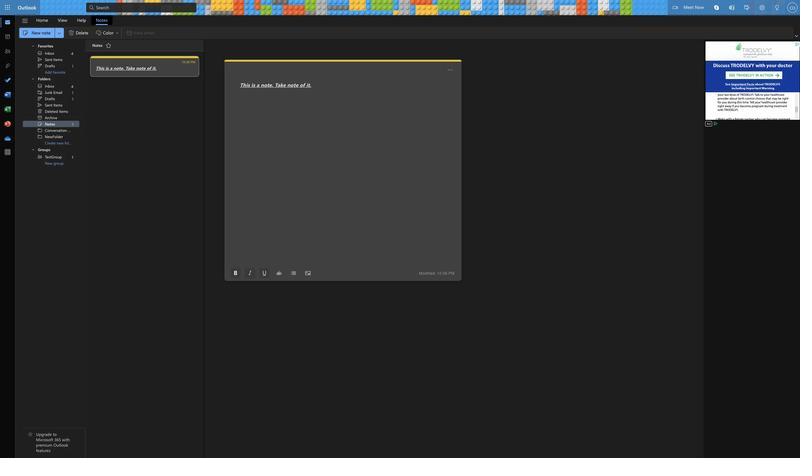 Task type: vqa. For each thing, say whether or not it's contained in the screenshot.
Open note starting with: This is a note. Take note of it. Last Edited: 12:57 PM. tree item
no



Task type: describe. For each thing, give the bounding box(es) containing it.
 for  new note
[[22, 30, 28, 36]]

1 for 11th tree item from the bottom
[[72, 63, 73, 68]]

ad
[[707, 121, 711, 126]]

it. inside editing note text field
[[306, 82, 311, 88]]

edit group
[[19, 27, 120, 39]]

modified : 12:56 pm
[[419, 271, 455, 276]]

styles toolbar toolbar
[[228, 268, 315, 278]]

note inside text field
[[287, 82, 298, 88]]

people image
[[4, 48, 11, 55]]

 favorites
[[31, 43, 53, 48]]

new inside ' new note'
[[32, 30, 40, 36]]

a inside editing note text field
[[257, 82, 259, 88]]

 drafts for sent items
[[37, 63, 55, 68]]

this inside editing note text field
[[240, 82, 250, 88]]

 button
[[230, 268, 241, 278]]

take inside 12:56 pm this is a note. take note of it.
[[125, 65, 135, 71]]

sent for  sent items
[[45, 57, 52, 62]]

history
[[68, 128, 80, 133]]

folders
[[38, 76, 50, 81]]

notes 
[[92, 42, 112, 49]]

items for  sent items  deleted items  archive
[[53, 102, 63, 108]]

to
[[53, 432, 57, 437]]

junk
[[45, 90, 52, 95]]

 button
[[55, 28, 64, 38]]

favorite
[[53, 70, 65, 75]]

4 for sent items
[[71, 51, 73, 56]]

add favorite tree item
[[23, 69, 79, 75]]

premium
[[36, 442, 52, 448]]

new inside tree item
[[45, 161, 52, 166]]

 button
[[288, 268, 299, 278]]

group
[[54, 161, 64, 166]]

6 tree item from the top
[[23, 95, 79, 102]]

groups tree item
[[23, 146, 79, 154]]

 button
[[755, 0, 770, 16]]

inbox for sent items
[[45, 51, 54, 56]]

4 for junk email
[[71, 84, 73, 89]]

outlook banner
[[0, 0, 800, 16]]

meet now
[[684, 4, 704, 10]]

 for 
[[37, 96, 42, 101]]

 for  notes
[[37, 121, 42, 126]]

microsoft
[[36, 437, 53, 442]]

mail image
[[4, 19, 11, 26]]

archive
[[45, 115, 57, 120]]


[[105, 42, 112, 49]]

 for  groups
[[31, 148, 35, 151]]

is inside editing note text field
[[251, 82, 255, 88]]

now
[[695, 4, 704, 10]]

powerpoint image
[[4, 121, 11, 127]]

tree item containing 
[[23, 121, 79, 127]]

features
[[36, 448, 51, 453]]

tab list containing home
[[31, 15, 112, 25]]


[[673, 5, 678, 10]]

 for 
[[37, 51, 42, 56]]


[[305, 271, 311, 276]]

home
[[36, 17, 48, 23]]

 folders
[[31, 76, 50, 81]]

create
[[45, 140, 56, 145]]

 button
[[445, 65, 455, 75]]

upgrade
[[36, 432, 52, 437]]

view
[[58, 17, 67, 23]]


[[95, 30, 102, 36]]

color
[[103, 30, 114, 36]]

drafts for add favorite
[[45, 63, 55, 68]]

tree item containing 
[[23, 89, 79, 95]]

conversation
[[45, 128, 67, 133]]

 sent items  deleted items  archive
[[37, 102, 68, 120]]

7 tree item from the top
[[23, 102, 79, 108]]

take inside editing note text field
[[275, 82, 286, 88]]

notes for notes 
[[92, 43, 103, 48]]

favorites
[[38, 43, 53, 48]]

12:56 pm this is a note. take note of it.
[[96, 60, 195, 71]]

add favorite
[[45, 70, 65, 75]]

set your advertising preferences image
[[713, 121, 719, 126]]


[[262, 271, 267, 276]]

modified
[[419, 271, 435, 276]]

premium features image
[[28, 433, 33, 437]]

notes for notes
[[96, 17, 108, 23]]

tree containing favorites
[[23, 40, 79, 75]]

create new folder tree item
[[23, 140, 79, 146]]


[[775, 5, 780, 10]]

1 for tree item containing 
[[72, 122, 73, 127]]

outlook link
[[18, 0, 36, 15]]

 groups
[[31, 147, 50, 152]]

 button
[[103, 40, 114, 51]]

 heading
[[92, 40, 114, 51]]

 for  sent items
[[37, 57, 42, 62]]

2 tree item from the top
[[23, 56, 79, 63]]

of inside 12:56 pm this is a note. take note of it.
[[147, 65, 151, 71]]

 button
[[274, 268, 284, 278]]

more apps image
[[4, 149, 11, 156]]

it. inside 12:56 pm this is a note. take note of it.
[[152, 65, 157, 71]]

 button
[[245, 268, 255, 278]]

 for 
[[57, 31, 62, 36]]

 notes
[[37, 121, 55, 126]]

with
[[62, 437, 70, 442]]

new
[[57, 140, 64, 145]]


[[248, 271, 253, 276]]


[[448, 67, 453, 72]]

pm inside 12:56 pm this is a note. take note of it.
[[191, 60, 195, 64]]

 for  favorites
[[31, 44, 35, 48]]

12:56 inside edit note starting with this is a note. take note of it. main content
[[437, 271, 448, 276]]

folder
[[65, 140, 74, 145]]

 button for folders
[[25, 75, 37, 82]]

 button
[[259, 268, 270, 278]]

of inside editing note text field
[[300, 82, 305, 88]]

 button
[[740, 0, 755, 16]]

excel image
[[4, 107, 11, 113]]

 inbox for junk email
[[37, 83, 54, 89]]


[[745, 5, 750, 10]]



Task type: locate. For each thing, give the bounding box(es) containing it.

[[730, 5, 735, 10]]

365
[[54, 437, 61, 442]]

0 vertical spatial 
[[68, 30, 75, 36]]

1  from the top
[[37, 57, 42, 62]]

items right deleted
[[59, 109, 68, 114]]

1 vertical spatial this
[[240, 82, 250, 88]]

 for  sent items  deleted items  archive
[[37, 102, 42, 108]]

0 vertical spatial outlook
[[18, 4, 36, 11]]

0 vertical spatial pm
[[191, 60, 195, 64]]

 delete
[[68, 30, 88, 36]]

drafts down  junk email
[[45, 96, 55, 101]]

1 vertical spatial a
[[257, 82, 259, 88]]

 left favorites on the left top
[[31, 44, 35, 48]]

2  inbox from the top
[[37, 83, 54, 89]]

 button inside favorites tree item
[[25, 42, 37, 49]]

1 vertical spatial notes
[[92, 43, 103, 48]]

0 vertical spatial items
[[53, 57, 63, 62]]

note.
[[114, 65, 124, 71], [261, 82, 273, 88]]

outlook up 
[[18, 4, 36, 11]]

9 tree item from the top
[[23, 114, 79, 121]]

a
[[110, 65, 112, 71], [257, 82, 259, 88]]

1 vertical spatial 
[[37, 96, 42, 101]]

sent for  sent items  deleted items  archive
[[45, 102, 52, 108]]

tree
[[23, 40, 79, 75], [23, 83, 80, 146]]

this is a note. take note of it.
[[240, 82, 311, 88]]

 down 
[[37, 121, 42, 126]]

tree item up create
[[23, 133, 79, 140]]

1  inbox from the top
[[37, 51, 54, 56]]

1 horizontal spatial it.
[[306, 82, 311, 88]]

outlook inside outlook banner
[[18, 4, 36, 11]]

2 vertical spatial items
[[59, 109, 68, 114]]

Search for email, meetings, files and more. field
[[95, 4, 193, 11]]

 down view "button"
[[57, 31, 62, 36]]

0 vertical spatial drafts
[[45, 63, 55, 68]]

 junk email
[[37, 90, 62, 95]]

0 horizontal spatial pm
[[191, 60, 195, 64]]

0 vertical spatial  inbox
[[37, 51, 54, 56]]

0 vertical spatial a
[[110, 65, 112, 71]]

sent up deleted
[[45, 102, 52, 108]]

 down  notes
[[37, 128, 42, 133]]

1 horizontal spatial note.
[[261, 82, 273, 88]]

:
[[435, 271, 436, 276]]

1 vertical spatial of
[[300, 82, 305, 88]]

tree item containing 
[[23, 114, 79, 121]]

2  drafts from the top
[[37, 96, 55, 101]]

0 vertical spatial notes
[[96, 17, 108, 23]]

0 vertical spatial this
[[96, 65, 104, 71]]


[[291, 271, 296, 276]]

tree item down  junk email
[[23, 95, 79, 102]]

items up favorite
[[53, 57, 63, 62]]

12:56 inside 12:56 pm this is a note. take note of it.
[[182, 60, 190, 64]]

 up 
[[37, 102, 42, 108]]

upgrade to microsoft 365 with premium outlook features
[[36, 432, 70, 453]]

tree item up archive
[[23, 108, 79, 114]]

 inside " delete"
[[68, 30, 75, 36]]


[[37, 63, 42, 68], [37, 96, 42, 101]]


[[233, 271, 238, 276]]

new down "home" button
[[32, 30, 40, 36]]

drafts down  sent items
[[45, 63, 55, 68]]

4 down 'edit' group
[[71, 51, 73, 56]]

2 inbox from the top
[[45, 83, 54, 89]]

0 horizontal spatial outlook
[[18, 4, 36, 11]]

 drafts
[[37, 63, 55, 68], [37, 96, 55, 101]]

 for 
[[37, 63, 42, 68]]

 inside  sent items  deleted items  archive
[[37, 109, 42, 114]]

outlook down to on the left
[[54, 442, 68, 448]]

newfolder
[[45, 134, 63, 139]]

10 tree item from the top
[[23, 121, 79, 127]]

tree item up new group
[[23, 154, 79, 160]]


[[760, 5, 765, 10]]

0 horizontal spatial 12:56
[[182, 60, 190, 64]]

1 horizontal spatial take
[[275, 82, 286, 88]]

1 vertical spatial 
[[37, 83, 42, 89]]

1 vertical spatial  drafts
[[37, 96, 55, 101]]

1 vertical spatial inbox
[[45, 83, 54, 89]]

1 sent from the top
[[45, 57, 52, 62]]

favorites tree item
[[23, 42, 79, 50]]

0 vertical spatial 4
[[71, 51, 73, 56]]

1 tree item from the top
[[23, 50, 79, 56]]


[[795, 34, 798, 38]]

items for  sent items
[[53, 57, 63, 62]]

 for  folders
[[31, 77, 35, 81]]

0 vertical spatial 
[[37, 57, 42, 62]]

0 vertical spatial sent
[[45, 57, 52, 62]]

1 for tree item containing 
[[72, 90, 73, 95]]

1 horizontal spatial outlook
[[54, 442, 68, 448]]

tree item down deleted
[[23, 114, 79, 121]]

8 tree item from the top
[[23, 108, 79, 114]]

outlook
[[18, 4, 36, 11], [54, 442, 68, 448]]

12:56
[[182, 60, 190, 64], [437, 271, 448, 276]]

1 vertical spatial  inbox
[[37, 83, 54, 89]]

0 vertical spatial 
[[22, 30, 28, 36]]

delete
[[76, 30, 88, 36]]

note inside 12:56 pm this is a note. take note of it.
[[136, 65, 146, 71]]

application
[[0, 0, 800, 458]]

 button
[[25, 42, 37, 49], [25, 75, 37, 82], [25, 146, 37, 153]]

of
[[147, 65, 151, 71], [300, 82, 305, 88]]

0 vertical spatial 
[[37, 63, 42, 68]]

0 horizontal spatial new
[[32, 30, 40, 36]]

tree containing 
[[23, 83, 80, 146]]

 up  groups
[[37, 134, 42, 139]]


[[22, 30, 28, 36], [37, 121, 42, 126]]

is inside 12:56 pm this is a note. take note of it.
[[105, 65, 109, 71]]

 color 
[[95, 30, 119, 36]]

 conversation history  newfolder
[[37, 128, 80, 139]]

tree item down archive
[[23, 121, 79, 127]]

0 horizontal spatial a
[[110, 65, 112, 71]]


[[37, 90, 42, 95]]

 down 
[[22, 30, 28, 36]]

 left folders at left top
[[31, 77, 35, 81]]

note
[[42, 30, 51, 36], [136, 65, 146, 71], [287, 82, 298, 88]]

inbox up  junk email
[[45, 83, 54, 89]]

1  from the top
[[37, 51, 42, 56]]

0 vertical spatial  drafts
[[37, 63, 55, 68]]

 inbox down favorites on the left top
[[37, 51, 54, 56]]

it.
[[152, 65, 157, 71], [306, 82, 311, 88]]

notes inside button
[[96, 17, 108, 23]]

0 vertical spatial take
[[125, 65, 135, 71]]

1 vertical spatial 
[[37, 109, 42, 114]]

4
[[71, 51, 73, 56], [71, 84, 73, 89]]

sent up add
[[45, 57, 52, 62]]

0 vertical spatial note.
[[114, 65, 124, 71]]

1 horizontal spatial new
[[45, 161, 52, 166]]

1  button from the top
[[25, 42, 37, 49]]


[[22, 18, 28, 24]]

2 vertical spatial  button
[[25, 146, 37, 153]]

notes inside notes 
[[92, 43, 103, 48]]

home button
[[31, 15, 53, 25]]

2  from the top
[[37, 102, 42, 108]]

1 horizontal spatial 
[[68, 30, 75, 36]]

 button
[[724, 0, 740, 16]]

testgroup
[[45, 154, 62, 159]]

add
[[45, 70, 52, 75]]

 inbox
[[37, 51, 54, 56], [37, 83, 54, 89]]

3 tree item from the top
[[23, 63, 79, 69]]

tree item up  sent items
[[23, 50, 79, 56]]

drafts for sent items
[[45, 96, 55, 101]]

 inbox for sent items
[[37, 51, 54, 56]]

files image
[[4, 63, 11, 69]]

2  from the top
[[37, 83, 42, 89]]

0 vertical spatial 
[[37, 51, 42, 56]]

0 vertical spatial 12:56
[[182, 60, 190, 64]]

5 1 from the top
[[72, 154, 73, 160]]

notes
[[96, 17, 108, 23], [92, 43, 103, 48], [45, 121, 55, 126]]

1 vertical spatial items
[[53, 102, 63, 108]]

notes up 
[[96, 17, 108, 23]]

 inside dropdown button
[[57, 31, 62, 36]]

4 down folders tree item on the left top
[[71, 84, 73, 89]]

tree item down folders tree item on the left top
[[23, 89, 79, 95]]

 button down ' new note'
[[25, 42, 37, 49]]

note. inside 12:56 pm this is a note. take note of it.
[[114, 65, 124, 71]]

tree item
[[23, 50, 79, 56], [23, 56, 79, 63], [23, 63, 79, 69], [23, 83, 79, 89], [23, 89, 79, 95], [23, 95, 79, 102], [23, 102, 79, 108], [23, 108, 79, 114], [23, 114, 79, 121], [23, 121, 79, 127], [23, 127, 80, 133], [23, 133, 79, 140], [23, 154, 79, 160]]

note. inside editing note text field
[[261, 82, 273, 88]]

1 horizontal spatial is
[[251, 82, 255, 88]]

3  button from the top
[[25, 146, 37, 153]]

left-rail-appbar navigation
[[1, 15, 14, 146]]


[[37, 128, 42, 133], [37, 134, 42, 139]]

2 1 from the top
[[72, 90, 73, 95]]

1 vertical spatial 
[[37, 121, 42, 126]]

1 horizontal spatial pm
[[449, 271, 455, 276]]

1 for tree item containing 
[[72, 154, 73, 160]]

 new note
[[22, 30, 51, 36]]

 down  favorites
[[37, 57, 42, 62]]

word image
[[4, 92, 11, 98]]

meet
[[684, 4, 694, 10]]

0 horizontal spatial is
[[105, 65, 109, 71]]

1 vertical spatial it.
[[306, 82, 311, 88]]

1 vertical spatial  button
[[25, 75, 37, 82]]

 up 
[[37, 109, 42, 114]]

inbox for junk email
[[45, 83, 54, 89]]

groups
[[38, 147, 50, 152]]

1 vertical spatial new
[[45, 161, 52, 166]]

new
[[32, 30, 40, 36], [45, 161, 52, 166]]

0 vertical spatial  button
[[25, 42, 37, 49]]

0 vertical spatial 
[[37, 128, 42, 133]]

co image
[[788, 3, 798, 13]]

to do image
[[4, 77, 11, 84]]

12 tree item from the top
[[23, 133, 79, 140]]

1 vertical spatial tree
[[23, 83, 80, 146]]

note inside ' new note'
[[42, 30, 51, 36]]

0 vertical spatial new
[[32, 30, 40, 36]]

folders tree item
[[23, 75, 79, 83]]

0 horizontal spatial of
[[147, 65, 151, 71]]

1 vertical spatial note.
[[261, 82, 273, 88]]

1 vertical spatial drafts
[[45, 96, 55, 101]]

 left delete
[[68, 30, 75, 36]]

new down  testgroup at the left top of the page
[[45, 161, 52, 166]]

 down  favorites
[[37, 51, 42, 56]]

notes button
[[91, 15, 112, 25]]

view button
[[53, 15, 72, 25]]

1 vertical spatial note
[[136, 65, 146, 71]]

1 inbox from the top
[[45, 51, 54, 56]]

tree item up  junk email
[[23, 83, 79, 89]]

 inside  sent items  deleted items  archive
[[37, 102, 42, 108]]

1 vertical spatial outlook
[[54, 442, 68, 448]]

1 4 from the top
[[71, 51, 73, 56]]

tree item containing 
[[23, 108, 79, 114]]

sent
[[45, 57, 52, 62], [45, 102, 52, 108]]

 left groups
[[31, 148, 35, 151]]

 button
[[770, 0, 785, 16]]

Editing note text field
[[240, 82, 446, 265]]

0 horizontal spatial take
[[125, 65, 135, 71]]

 drafts down junk
[[37, 96, 55, 101]]

pm inside edit note starting with this is a note. take note of it. main content
[[449, 271, 455, 276]]

 button
[[709, 0, 724, 15]]

2 horizontal spatial note
[[287, 82, 298, 88]]

2 4 from the top
[[71, 84, 73, 89]]

notes left  'button'
[[92, 43, 103, 48]]

help
[[77, 17, 86, 23]]

3 1 from the top
[[72, 96, 73, 101]]


[[37, 154, 42, 159]]

email
[[53, 90, 62, 95]]

tree item up deleted
[[23, 102, 79, 108]]

 button
[[19, 15, 31, 26]]

0 horizontal spatial this
[[96, 65, 104, 71]]

1 1 from the top
[[72, 63, 73, 68]]

 inside  color 
[[115, 31, 119, 35]]

0 horizontal spatial 
[[22, 30, 28, 36]]

1 vertical spatial 12:56
[[437, 271, 448, 276]]

open note starting with: this is a note. take note of it. last edited: 12:56 pm. tree item
[[90, 56, 199, 77]]

1 horizontal spatial note
[[136, 65, 146, 71]]

4 1 from the top
[[72, 122, 73, 127]]

 sent items
[[37, 57, 63, 62]]

 inside ' new note'
[[22, 30, 28, 36]]

notes down archive
[[45, 121, 55, 126]]

1 horizontal spatial 
[[37, 121, 42, 126]]

1  drafts from the top
[[37, 63, 55, 68]]

0 vertical spatial note
[[42, 30, 51, 36]]

2 vertical spatial note
[[287, 82, 298, 88]]

help button
[[72, 15, 91, 25]]

 inside  favorites
[[31, 44, 35, 48]]

0 horizontal spatial note
[[42, 30, 51, 36]]

2 vertical spatial notes
[[45, 121, 55, 126]]

 button for favorites
[[25, 42, 37, 49]]

0 vertical spatial it.
[[152, 65, 157, 71]]

0 vertical spatial inbox
[[45, 51, 54, 56]]

1 vertical spatial 4
[[71, 84, 73, 89]]

edit note starting with this is a note. take note of it. main content
[[225, 60, 462, 281]]

application containing outlook
[[0, 0, 800, 458]]


[[89, 4, 95, 11]]

a inside 12:56 pm this is a note. take note of it.
[[110, 65, 112, 71]]

2 sent from the top
[[45, 102, 52, 108]]


[[276, 271, 282, 276]]

outlook inside upgrade to microsoft 365 with premium outlook features
[[54, 442, 68, 448]]

1 vertical spatial 
[[37, 102, 42, 108]]

new group
[[45, 161, 64, 166]]

1  from the top
[[37, 63, 42, 68]]

deleted
[[45, 109, 58, 114]]

1
[[72, 63, 73, 68], [72, 90, 73, 95], [72, 96, 73, 101], [72, 122, 73, 127], [72, 154, 73, 160]]

2 drafts from the top
[[45, 96, 55, 101]]

 search field
[[86, 0, 197, 14]]

 drafts up add
[[37, 63, 55, 68]]

 button for groups
[[25, 146, 37, 153]]

11 tree item from the top
[[23, 127, 80, 133]]

0 vertical spatial of
[[147, 65, 151, 71]]

 button
[[794, 33, 800, 39]]

sent inside  sent items  deleted items  archive
[[45, 102, 52, 108]]

create new folder
[[45, 140, 74, 145]]

 up 
[[37, 83, 42, 89]]

tree item up 'newfolder'
[[23, 127, 80, 133]]

1 vertical spatial is
[[251, 82, 255, 88]]

1  from the top
[[37, 128, 42, 133]]

1 vertical spatial 
[[37, 134, 42, 139]]

2 tree from the top
[[23, 83, 80, 146]]

0 vertical spatial tree
[[23, 40, 79, 75]]

1 drafts from the top
[[45, 63, 55, 68]]

 button up 
[[25, 146, 37, 153]]

1 horizontal spatial this
[[240, 82, 250, 88]]

1 horizontal spatial 12:56
[[437, 271, 448, 276]]

items up deleted
[[53, 102, 63, 108]]

onedrive image
[[4, 136, 11, 142]]

1 horizontal spatial a
[[257, 82, 259, 88]]

 down  sent items
[[37, 63, 42, 68]]

 drafts for junk email
[[37, 96, 55, 101]]

calendar image
[[4, 34, 11, 40]]

 down 
[[37, 96, 42, 101]]

5 tree item from the top
[[23, 89, 79, 95]]

 button inside folders tree item
[[25, 75, 37, 82]]

 inside  folders
[[31, 77, 35, 81]]

2  from the top
[[37, 96, 42, 101]]

2  from the top
[[37, 134, 42, 139]]

tree item containing 
[[23, 154, 79, 160]]

1 horizontal spatial of
[[300, 82, 305, 88]]

inbox up  sent items
[[45, 51, 54, 56]]

 right color on the top of page
[[115, 31, 119, 35]]

 for 
[[37, 83, 42, 89]]

1 vertical spatial sent
[[45, 102, 52, 108]]

4 tree item from the top
[[23, 83, 79, 89]]

tree item down  sent items
[[23, 63, 79, 69]]


[[714, 5, 719, 10]]

pm
[[191, 60, 195, 64], [449, 271, 455, 276]]

 inside  groups
[[31, 148, 35, 151]]

13 tree item from the top
[[23, 154, 79, 160]]

1 tree from the top
[[23, 40, 79, 75]]

new group tree item
[[23, 160, 79, 166]]

this inside 12:56 pm this is a note. take note of it.
[[96, 65, 104, 71]]

 inbox up junk
[[37, 83, 54, 89]]

0 horizontal spatial note.
[[114, 65, 124, 71]]

 button left folders at left top
[[25, 75, 37, 82]]

0 vertical spatial is
[[105, 65, 109, 71]]

1 for eighth tree item from the bottom
[[72, 96, 73, 101]]

tab list
[[31, 15, 112, 25]]

0 horizontal spatial 
[[37, 109, 42, 114]]

 button
[[303, 268, 313, 278]]

items
[[53, 57, 63, 62], [53, 102, 63, 108], [59, 109, 68, 114]]

2  button from the top
[[25, 75, 37, 82]]

 button inside groups tree item
[[25, 146, 37, 153]]


[[37, 115, 42, 120]]

1 vertical spatial pm
[[449, 271, 455, 276]]

 testgroup
[[37, 154, 62, 159]]

tree item up add favorite tree item
[[23, 56, 79, 63]]


[[37, 51, 42, 56], [37, 83, 42, 89]]

0 horizontal spatial it.
[[152, 65, 157, 71]]

1 vertical spatial take
[[275, 82, 286, 88]]



